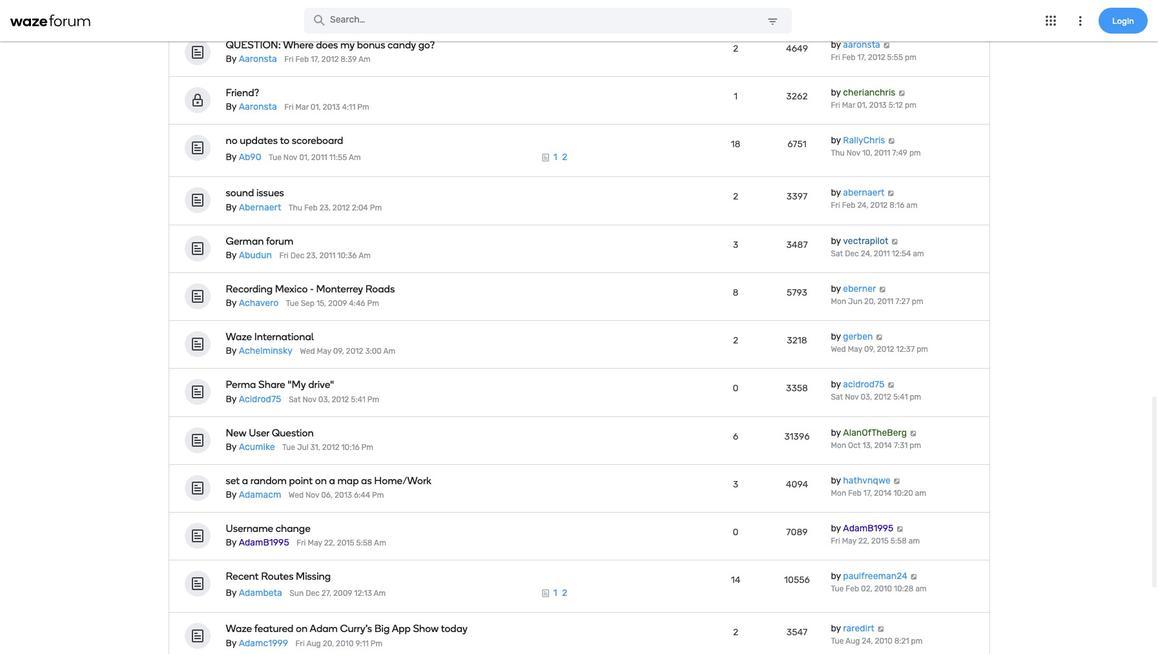 Task type: vqa. For each thing, say whether or not it's contained in the screenshot.
ADAMB1995 link to the top
yes



Task type: describe. For each thing, give the bounding box(es) containing it.
2012 up the alanoftheberg
[[874, 393, 892, 402]]

achavero
[[239, 298, 279, 309]]

0 horizontal spatial 2015
[[337, 539, 355, 548]]

waze for waze featured on adam curry's big app show today
[[226, 623, 252, 636]]

adambeta
[[239, 588, 282, 599]]

12:13
[[354, 589, 372, 598]]

achelminsky link
[[239, 346, 293, 357]]

ab90 link
[[239, 152, 261, 163]]

by right 3358
[[831, 380, 841, 391]]

2012 left the 12:37
[[877, 345, 895, 354]]

by down the username
[[226, 538, 237, 549]]

0 horizontal spatial sat nov 03, 2012 5:41 pm
[[289, 395, 379, 404]]

pm right 7:31
[[910, 441, 922, 450]]

am right 12:54 at the right top of page
[[913, 249, 925, 258]]

20, for 2011
[[865, 297, 876, 306]]

8:39
[[341, 55, 357, 64]]

by down recording
[[226, 298, 237, 309]]

2 mon from the top
[[831, 441, 847, 450]]

1 for recent routes missing
[[554, 588, 558, 599]]

by adambeta
[[226, 588, 282, 599]]

fri aug 20, 2010 9:11 pm
[[296, 640, 383, 649]]

10556
[[784, 575, 810, 586]]

2012 left 8:16 at the right
[[871, 201, 888, 210]]

2011 down scoreboard
[[311, 153, 327, 162]]

by left the alanoftheberg
[[831, 427, 841, 438]]

0 for perma share "my drive"
[[733, 383, 739, 394]]

username
[[226, 523, 273, 535]]

aaronsta for question: where does my bonus candy go?
[[239, 54, 277, 65]]

7089
[[787, 527, 808, 538]]

new user question
[[226, 427, 314, 439]]

1 horizontal spatial by acidrod75
[[831, 380, 885, 391]]

2 link for no updates to scoreboard
[[562, 152, 568, 163]]

by down set
[[226, 490, 237, 501]]

sep
[[301, 299, 315, 308]]

by left "hathvnqwe" link
[[831, 475, 841, 486]]

0 vertical spatial aaronsta
[[844, 39, 881, 50]]

tue for ab90
[[269, 153, 282, 162]]

0 horizontal spatial 03,
[[318, 395, 330, 404]]

2009 for adambeta
[[333, 589, 352, 598]]

am right '3:00'
[[384, 347, 396, 356]]

0 horizontal spatial acidrod75
[[239, 394, 281, 405]]

adamacm
[[239, 490, 281, 501]]

31,
[[311, 443, 320, 452]]

fri right adamc1999
[[296, 640, 305, 649]]

10:16
[[341, 443, 360, 452]]

fri down change
[[297, 539, 306, 548]]

2012 left 5:55
[[868, 53, 886, 62]]

abudun link
[[239, 250, 272, 261]]

am up 10:28
[[909, 537, 920, 546]]

0 vertical spatial on
[[315, 475, 327, 487]]

1 horizontal spatial by abernaert
[[831, 188, 885, 199]]

2009 for achavero
[[328, 299, 347, 308]]

11:55
[[329, 153, 347, 162]]

jul
[[297, 443, 309, 452]]

username change link
[[226, 523, 614, 535]]

0 horizontal spatial acidrod75 link
[[239, 394, 281, 405]]

by right 3397
[[831, 188, 841, 199]]

thu for thu feb 23, 2012 2:04 pm
[[289, 203, 302, 212]]

by left cherianchris
[[831, 87, 841, 98]]

1 vertical spatial abernaert link
[[239, 202, 281, 213]]

17, for go?
[[858, 53, 867, 62]]

cherianchris link
[[844, 87, 896, 98]]

am right 10:36
[[359, 251, 371, 260]]

3218
[[787, 335, 808, 346]]

13,
[[863, 441, 873, 450]]

perma
[[226, 379, 256, 391]]

by left vectrapilot link
[[831, 236, 841, 247]]

adamc1999
[[239, 638, 288, 649]]

1 horizontal spatial 03,
[[861, 393, 873, 402]]

candy
[[388, 39, 416, 51]]

by down perma
[[226, 394, 237, 405]]

ab90
[[239, 152, 261, 163]]

2014 for new user question
[[875, 441, 892, 450]]

nov for by acidrod75
[[303, 395, 317, 404]]

fri down forum
[[279, 251, 289, 260]]

gerben
[[844, 332, 873, 343]]

am right 10:20
[[916, 489, 927, 498]]

2012 down drive"
[[332, 395, 349, 404]]

by right 10556
[[831, 571, 841, 582]]

nov up by alanoftheberg
[[845, 393, 859, 402]]

share
[[258, 379, 285, 391]]

go to last post image up 12:54 at the right top of page
[[891, 238, 899, 245]]

0 vertical spatial adamb1995 link
[[844, 523, 894, 534]]

achelminsky
[[239, 346, 293, 357]]

8:16
[[890, 201, 905, 210]]

thu nov 10, 2011 7:49 pm
[[831, 149, 921, 158]]

09, for 12:37
[[865, 345, 876, 354]]

14
[[731, 575, 741, 586]]

sun for sun jan 20, 2013 10:22 am
[[284, 7, 299, 16]]

may up drive"
[[317, 347, 331, 356]]

sound
[[226, 187, 254, 199]]

aaronsta link for friend?
[[239, 102, 277, 113]]

tue aug 24, 2010 8:21 pm
[[831, 637, 923, 646]]

1 vertical spatial adamb1995
[[239, 538, 289, 549]]

feb for set a random point on a map as home/work
[[849, 489, 862, 498]]

by cherianchris
[[831, 87, 896, 98]]

fri feb 17, 2012 5:55 pm
[[831, 53, 917, 62]]

by right 7089
[[831, 523, 841, 534]]

7:31
[[894, 441, 908, 450]]

1 horizontal spatial acidrod75 link
[[844, 380, 885, 391]]

2012 left '3:00'
[[346, 347, 363, 356]]

thu for thu nov 10, 2011 7:49 pm
[[831, 149, 845, 158]]

question
[[272, 427, 314, 439]]

achavero link
[[239, 298, 279, 309]]

1 horizontal spatial sat nov 03, 2012 5:41 pm
[[831, 393, 922, 402]]

feb for sound issues
[[842, 201, 856, 210]]

6:44
[[354, 491, 370, 500]]

no updates to scoreboard link
[[226, 135, 614, 147]]

recent
[[226, 571, 259, 583]]

by down question:
[[226, 54, 237, 65]]

fri down where
[[284, 55, 294, 64]]

0 horizontal spatial fri may 22, 2015 5:58 am
[[297, 539, 386, 548]]

pm right 6:44
[[372, 491, 384, 500]]

0 vertical spatial 1
[[734, 91, 738, 102]]

2013 for 5:12
[[870, 101, 887, 110]]

2012 left "2:04"
[[333, 203, 350, 212]]

4:11
[[342, 103, 356, 112]]

map
[[338, 475, 359, 487]]

dec for abudun
[[291, 251, 305, 260]]

fri right 4649
[[831, 53, 841, 62]]

tue for achavero
[[286, 299, 299, 308]]

27,
[[322, 589, 332, 598]]

1 horizontal spatial 5:58
[[891, 537, 907, 546]]

tue sep 15, 2009 4:46 pm
[[286, 299, 379, 308]]

2011 left 10:36
[[320, 251, 336, 260]]

2014 for set a random point on a map as home/work
[[874, 489, 892, 498]]

friend? link
[[226, 87, 614, 99]]

by alanoftheberg
[[831, 427, 907, 438]]

question: where does my bonus candy go?
[[226, 39, 435, 51]]

pm right 4:46
[[367, 299, 379, 308]]

sound issues
[[226, 187, 284, 199]]

by left achelminsky link
[[226, 346, 237, 357]]

alanoftheberg link
[[844, 427, 907, 438]]

curry's
[[340, 623, 372, 636]]

feb for question: where does my bonus candy go?
[[842, 53, 856, 62]]

1 for no updates to scoreboard
[[554, 152, 558, 163]]

pm down '3:00'
[[368, 395, 379, 404]]

tue left 02,
[[831, 585, 844, 594]]

3547
[[787, 628, 808, 639]]

by down new
[[226, 442, 237, 453]]

1 vertical spatial on
[[296, 623, 308, 636]]

by left "eberner" link
[[831, 284, 841, 295]]

aaronsta link for question: where does my bonus candy go?
[[239, 54, 277, 65]]

1 2 for no updates to scoreboard
[[554, 152, 568, 163]]

2010 down waze featured on adam curry's big app show today on the bottom of the page
[[336, 640, 354, 649]]

hathvnqwe
[[844, 475, 891, 486]]

by rallychris
[[831, 135, 886, 146]]

by down recent
[[226, 588, 237, 599]]

am down username change link
[[374, 539, 386, 548]]

2 for sound issues
[[733, 192, 739, 203]]

go to last post image for recording mexico - monterrey roads
[[879, 286, 887, 293]]

15,
[[317, 299, 326, 308]]

1 horizontal spatial fri may 22, 2015 5:58 am
[[831, 537, 920, 546]]

am right 10:22
[[370, 7, 382, 16]]

nov down by rallychris
[[847, 149, 861, 158]]

recent routes missing link
[[226, 571, 614, 583]]

31396
[[785, 431, 810, 442]]

fri feb 17, 2012 8:39 am
[[284, 55, 371, 64]]

by raredirt
[[831, 624, 875, 635]]

pm right "5:12"
[[905, 101, 917, 110]]

2010 for waze featured on adam curry's big app show today
[[875, 637, 893, 646]]

doc image for recent routes missing
[[541, 590, 550, 599]]

06,
[[321, 491, 333, 500]]

9:11
[[356, 640, 369, 649]]

2012 right 31,
[[322, 443, 340, 452]]

2012 down question: where does my bonus candy go?
[[322, 55, 339, 64]]

username change
[[226, 523, 311, 535]]

by left adamc1999 link
[[226, 638, 237, 649]]

german forum
[[226, 235, 294, 247]]

pm down the 12:37
[[910, 393, 922, 402]]

am right 10:28
[[916, 585, 927, 594]]

09, for 3:00
[[333, 347, 344, 356]]

sat for perma share "my drive"
[[831, 393, 843, 402]]

by left the gerben on the right
[[831, 332, 841, 343]]

go to last post image for recent routes missing
[[910, 574, 918, 580]]

alanoftheberg
[[844, 427, 907, 438]]

pm right the 12:37
[[917, 345, 929, 354]]

wed may 09, 2012 12:37 pm
[[831, 345, 929, 354]]

4649
[[786, 43, 808, 54]]

may down gerben link
[[848, 345, 863, 354]]

may down change
[[308, 539, 322, 548]]

6751
[[788, 139, 807, 150]]

go to last post image for waze international
[[876, 334, 884, 341]]

pm right "2:04"
[[370, 203, 382, 212]]

question: where does my bonus candy go? link
[[226, 39, 614, 51]]

0 vertical spatial by aaronsta
[[831, 39, 881, 50]]

by down "sound"
[[226, 202, 237, 213]]

1 link for recent routes missing
[[554, 588, 558, 599]]

by left raredirt on the bottom of page
[[831, 624, 841, 635]]

1 horizontal spatial 5:41
[[894, 393, 908, 402]]

20, for 2013
[[316, 7, 328, 16]]

pm right 8:21
[[912, 637, 923, 646]]

friend?
[[226, 87, 259, 99]]

01, for ab90
[[299, 153, 309, 162]]

pm right 9:11
[[371, 640, 383, 649]]

vectrapilot link
[[844, 236, 889, 247]]

app
[[392, 623, 411, 636]]

eberner link
[[844, 284, 876, 295]]

new
[[226, 427, 247, 439]]

issues
[[256, 187, 284, 199]]

german forum link
[[226, 235, 614, 247]]

to
[[280, 135, 290, 147]]

by paulfreeman24
[[831, 571, 908, 582]]

by down german
[[226, 250, 237, 261]]

monterrey
[[316, 283, 363, 295]]

0 horizontal spatial 5:41
[[351, 395, 366, 404]]

feb left "2:04"
[[304, 203, 318, 212]]

waze for waze international
[[226, 331, 252, 343]]

mon for roads
[[831, 297, 847, 306]]

by down friend?
[[226, 102, 237, 113]]

wed for international
[[300, 347, 315, 356]]

adambeta link
[[239, 588, 282, 599]]

2 for waze international
[[733, 335, 739, 346]]

pm right 4:11
[[357, 103, 369, 112]]

go to last post image for username change
[[896, 526, 904, 532]]

fri up to
[[284, 103, 294, 112]]

fri down by cherianchris
[[831, 101, 841, 110]]

by left rallychris
[[831, 135, 841, 146]]

pm right 5:55
[[905, 53, 917, 62]]

by aaronsta for friend?
[[226, 102, 277, 113]]

24, for german forum
[[861, 249, 872, 258]]

3 for set a random point on a map as home/work
[[733, 479, 739, 490]]

abudun
[[239, 250, 272, 261]]



Task type: locate. For each thing, give the bounding box(es) containing it.
mon left oct
[[831, 441, 847, 450]]

1 3 from the top
[[733, 240, 739, 251]]

by acidrod75
[[831, 380, 885, 391], [226, 394, 281, 405]]

0 vertical spatial 2014
[[875, 441, 892, 450]]

1 1 link from the top
[[554, 152, 558, 163]]

5:55
[[888, 53, 903, 62]]

dec left 27,
[[306, 589, 320, 598]]

2 1 link from the top
[[554, 588, 558, 599]]

0
[[733, 383, 739, 394], [733, 527, 739, 538]]

8
[[733, 287, 739, 298]]

abernaert up fri feb 24, 2012 8:16 am
[[844, 188, 885, 199]]

set
[[226, 475, 240, 487]]

0 horizontal spatial 09,
[[333, 347, 344, 356]]

am
[[370, 7, 382, 16], [359, 55, 371, 64], [349, 153, 361, 162], [907, 201, 918, 210], [913, 249, 925, 258], [359, 251, 371, 260], [384, 347, 396, 356], [916, 489, 927, 498], [909, 537, 920, 546], [374, 539, 386, 548], [916, 585, 927, 594], [374, 589, 386, 598]]

wed down the international
[[300, 347, 315, 356]]

2 vertical spatial 20,
[[323, 640, 334, 649]]

1 vertical spatial abernaert
[[239, 202, 281, 213]]

2 3 from the top
[[733, 479, 739, 490]]

paulfreeman24 link
[[844, 571, 908, 582]]

a right set
[[242, 475, 248, 487]]

nov for by adamacm
[[306, 491, 319, 500]]

set a random point on a map as home/work
[[226, 475, 431, 487]]

go to last post image for drive"
[[887, 382, 896, 389]]

0 horizontal spatial by abernaert
[[226, 202, 281, 213]]

2014 down "hathvnqwe" link
[[874, 489, 892, 498]]

doc image for no updates to scoreboard
[[541, 153, 550, 162]]

go to last post image up wed may 09, 2012 12:37 pm
[[876, 334, 884, 341]]

mon oct 13, 2014 7:31 pm
[[831, 441, 922, 450]]

0 vertical spatial abernaert
[[844, 188, 885, 199]]

1 vertical spatial thu
[[289, 203, 302, 212]]

acidrod75 down share
[[239, 394, 281, 405]]

2 vertical spatial 1
[[554, 588, 558, 599]]

2013 left 10:22
[[330, 7, 347, 16]]

0 vertical spatial adamb1995
[[844, 523, 894, 534]]

by achelminsky
[[226, 346, 293, 357]]

1 vertical spatial sun
[[290, 589, 304, 598]]

1 vertical spatial acidrod75 link
[[239, 394, 281, 405]]

international
[[254, 331, 314, 343]]

1 vertical spatial aaronsta
[[239, 54, 277, 65]]

1 link for no updates to scoreboard
[[554, 152, 558, 163]]

1 vertical spatial waze
[[226, 623, 252, 636]]

1 0 from the top
[[733, 383, 739, 394]]

-
[[310, 283, 314, 295]]

tue for acumike
[[282, 443, 295, 452]]

by vectrapilot
[[831, 236, 889, 247]]

2 for question: where does my bonus candy go?
[[733, 43, 739, 54]]

fri may 22, 2015 5:58 am up missing
[[297, 539, 386, 548]]

0 vertical spatial by acidrod75
[[831, 380, 885, 391]]

abernaert link down sound issues
[[239, 202, 281, 213]]

0 vertical spatial 1 2
[[554, 152, 568, 163]]

0 horizontal spatial 22,
[[324, 539, 335, 548]]

1 a from the left
[[242, 475, 248, 487]]

sun dec 27, 2009 12:13 am
[[290, 589, 386, 598]]

pm right the 7:27
[[912, 297, 924, 306]]

by abudun
[[226, 250, 272, 261]]

go to last post image for waze featured on adam curry's big app show today
[[877, 626, 885, 633]]

2011 for recording mexico - monterrey roads
[[878, 297, 894, 306]]

2 vertical spatial by aaronsta
[[226, 102, 277, 113]]

0 vertical spatial 1 link
[[554, 152, 558, 163]]

23, for issues
[[320, 203, 331, 212]]

3 mon from the top
[[831, 489, 847, 498]]

0 vertical spatial 2 link
[[562, 152, 568, 163]]

go to last post image for friend?
[[898, 90, 906, 96]]

by aaronsta up fri feb 17, 2012 5:55 pm on the top right
[[831, 39, 881, 50]]

recording mexico - monterrey roads
[[226, 283, 395, 295]]

acumike link
[[239, 442, 275, 453]]

adamb1995
[[844, 523, 894, 534], [239, 538, 289, 549]]

1 vertical spatial 24,
[[861, 249, 872, 258]]

go to last post image up 7:49
[[888, 138, 896, 144]]

0 horizontal spatial by acidrod75
[[226, 394, 281, 405]]

1 horizontal spatial a
[[329, 475, 335, 487]]

23, for forum
[[306, 251, 318, 260]]

1 horizontal spatial aug
[[846, 637, 860, 646]]

feb for recent routes missing
[[846, 585, 860, 594]]

0 horizontal spatial 23,
[[306, 251, 318, 260]]

2010 for recent routes missing
[[875, 585, 892, 594]]

1 doc image from the top
[[541, 153, 550, 162]]

dec for adambeta
[[306, 589, 320, 598]]

0 horizontal spatial 01,
[[299, 153, 309, 162]]

am right 11:55
[[349, 153, 361, 162]]

2009 down monterrey
[[328, 299, 347, 308]]

2 2 link from the top
[[562, 588, 568, 599]]

2 link for recent routes missing
[[562, 588, 568, 599]]

adamacm link
[[239, 490, 281, 501]]

0 horizontal spatial adamb1995 link
[[239, 538, 289, 549]]

aug down by raredirt
[[846, 637, 860, 646]]

0 up the 6
[[733, 383, 739, 394]]

hathvnqwe link
[[844, 475, 891, 486]]

0 horizontal spatial by adamb1995
[[226, 538, 289, 549]]

1 vertical spatial mon
[[831, 441, 847, 450]]

2 doc image from the top
[[541, 590, 550, 599]]

2013 for 4:11
[[323, 103, 340, 112]]

1 horizontal spatial adamb1995 link
[[844, 523, 894, 534]]

02,
[[861, 585, 873, 594]]

10:20
[[894, 489, 914, 498]]

24, for sound issues
[[858, 201, 869, 210]]

3:00
[[365, 347, 382, 356]]

2 horizontal spatial 01,
[[858, 101, 868, 110]]

1 2 for recent routes missing
[[554, 588, 568, 599]]

sat for german forum
[[831, 249, 843, 258]]

1 horizontal spatial adamb1995
[[844, 523, 894, 534]]

20, right jun
[[865, 297, 876, 306]]

17,
[[858, 53, 867, 62], [311, 55, 320, 64], [864, 489, 873, 498]]

8:21
[[895, 637, 910, 646]]

5:58 down 6:44
[[356, 539, 373, 548]]

waze up by adamc1999
[[226, 623, 252, 636]]

09, down gerben link
[[865, 345, 876, 354]]

0 vertical spatial 24,
[[858, 201, 869, 210]]

10:36
[[338, 251, 357, 260]]

tue down by raredirt
[[831, 637, 844, 646]]

tue feb 02, 2010 10:28 am
[[831, 585, 927, 594]]

jun
[[849, 297, 863, 306]]

aug
[[846, 637, 860, 646], [307, 640, 321, 649]]

pm right 7:49
[[910, 149, 921, 158]]

dec down by vectrapilot in the top right of the page
[[845, 249, 859, 258]]

03, down drive"
[[318, 395, 330, 404]]

0 vertical spatial 2009
[[328, 299, 347, 308]]

waze featured on adam curry's big app show today link
[[226, 623, 614, 636]]

1 1 2 from the top
[[554, 152, 568, 163]]

6
[[733, 431, 739, 442]]

17, down does
[[311, 55, 320, 64]]

mexico
[[275, 283, 308, 295]]

wed
[[831, 345, 846, 354], [300, 347, 315, 356], [289, 491, 304, 500]]

2010 down 'paulfreeman24' link
[[875, 585, 892, 594]]

0 vertical spatial 0
[[733, 383, 739, 394]]

2 for waze featured on adam curry's big app show today
[[733, 628, 739, 639]]

"my
[[288, 379, 306, 391]]

5:58
[[891, 537, 907, 546], [356, 539, 373, 548]]

aaronsta down question:
[[239, 54, 277, 65]]

mon for on
[[831, 489, 847, 498]]

23,
[[320, 203, 331, 212], [306, 251, 318, 260]]

20, down adam
[[323, 640, 334, 649]]

thu feb 23, 2012 2:04 pm
[[289, 203, 382, 212]]

mar for fri mar 01, 2013 4:11 pm
[[296, 103, 309, 112]]

sat down "my
[[289, 395, 301, 404]]

2 vertical spatial aaronsta
[[239, 102, 277, 113]]

wed for a
[[289, 491, 304, 500]]

2 waze from the top
[[226, 623, 252, 636]]

2 1 2 from the top
[[554, 588, 568, 599]]

go to last post image right the alanoftheberg
[[910, 430, 918, 437]]

am right the 12:13 on the bottom
[[374, 589, 386, 598]]

scoreboard
[[292, 135, 343, 147]]

2013 down cherianchris
[[870, 101, 887, 110]]

1 horizontal spatial 22,
[[859, 537, 870, 546]]

7:27
[[896, 297, 910, 306]]

2011 right 10,
[[875, 149, 891, 158]]

2011 for german forum
[[874, 249, 890, 258]]

2013 down the map
[[335, 491, 352, 500]]

1 horizontal spatial 01,
[[311, 103, 321, 112]]

fri may 22, 2015 5:58 am up 'paulfreeman24' link
[[831, 537, 920, 546]]

mar for fri mar 01, 2013 5:12 pm
[[842, 101, 856, 110]]

go to last post image for sound issues
[[887, 190, 895, 197]]

0 vertical spatial abernaert link
[[844, 188, 885, 199]]

1 vertical spatial by aaronsta
[[226, 54, 277, 65]]

1 vertical spatial 1 link
[[554, 588, 558, 599]]

by down no
[[226, 152, 237, 163]]

7:49
[[893, 149, 908, 158]]

1 vertical spatial 20,
[[865, 297, 876, 306]]

feb left 02,
[[846, 585, 860, 594]]

go to last post image for set a random point on a map as home/work
[[893, 478, 901, 484]]

0 vertical spatial acidrod75 link
[[844, 380, 885, 391]]

3 for german forum
[[733, 240, 739, 251]]

0 vertical spatial by adamb1995
[[831, 523, 894, 534]]

09,
[[865, 345, 876, 354], [333, 347, 344, 356]]

wed nov 06, 2013 6:44 pm
[[289, 491, 384, 500]]

1 vertical spatial 0
[[733, 527, 739, 538]]

22,
[[859, 537, 870, 546], [324, 539, 335, 548]]

1 horizontal spatial 09,
[[865, 345, 876, 354]]

1 mon from the top
[[831, 297, 847, 306]]

on left adam
[[296, 623, 308, 636]]

thu up forum
[[289, 203, 302, 212]]

by acidrod75 down wed may 09, 2012 12:37 pm
[[831, 380, 885, 391]]

3 up 8
[[733, 240, 739, 251]]

random
[[251, 475, 287, 487]]

go to last post image
[[883, 42, 891, 48], [888, 138, 896, 144], [891, 238, 899, 245], [887, 382, 896, 389], [910, 430, 918, 437]]

on
[[315, 475, 327, 487], [296, 623, 308, 636]]

1 horizontal spatial abernaert
[[844, 188, 885, 199]]

nov for by ab90
[[284, 153, 297, 162]]

12:54
[[892, 249, 911, 258]]

1 horizontal spatial thu
[[831, 149, 845, 158]]

1 vertical spatial aaronsta link
[[239, 54, 277, 65]]

rallychris link
[[844, 135, 886, 146]]

forum
[[266, 235, 294, 247]]

0 horizontal spatial aug
[[307, 640, 321, 649]]

1 vertical spatial 2009
[[333, 589, 352, 598]]

3262
[[787, 91, 808, 102]]

20, for 2010
[[323, 640, 334, 649]]

1 vertical spatial 2014
[[874, 489, 892, 498]]

2015 up 'paulfreeman24' link
[[872, 537, 889, 546]]

0 horizontal spatial abernaert link
[[239, 202, 281, 213]]

1 2 link from the top
[[562, 152, 568, 163]]

1 vertical spatial 1 2
[[554, 588, 568, 599]]

0 vertical spatial doc image
[[541, 153, 550, 162]]

waze up by achelminsky
[[226, 331, 252, 343]]

pm
[[905, 53, 917, 62], [905, 101, 917, 110], [357, 103, 369, 112], [910, 149, 921, 158], [370, 203, 382, 212], [912, 297, 924, 306], [367, 299, 379, 308], [917, 345, 929, 354], [910, 393, 922, 402], [368, 395, 379, 404], [910, 441, 922, 450], [362, 443, 373, 452], [372, 491, 384, 500], [912, 637, 923, 646], [371, 640, 383, 649]]

updates
[[240, 135, 278, 147]]

2015
[[872, 537, 889, 546], [337, 539, 355, 548]]

3 down the 6
[[733, 479, 739, 490]]

1 horizontal spatial abernaert link
[[844, 188, 885, 199]]

waze featured on adam curry's big app show today
[[226, 623, 468, 636]]

0 vertical spatial 23,
[[320, 203, 331, 212]]

5:41 up the alanoftheberg
[[894, 393, 908, 402]]

2 2014 from the top
[[874, 489, 892, 498]]

fri
[[831, 53, 841, 62], [284, 55, 294, 64], [831, 101, 841, 110], [284, 103, 294, 112], [831, 201, 841, 210], [279, 251, 289, 260], [831, 537, 841, 546], [297, 539, 306, 548], [296, 640, 305, 649]]

by adamb1995 down the username
[[226, 538, 289, 549]]

wed down "by gerben"
[[831, 345, 846, 354]]

2014 down the alanoftheberg
[[875, 441, 892, 450]]

waze
[[226, 331, 252, 343], [226, 623, 252, 636]]

20, right jan
[[316, 7, 328, 16]]

mon down by hathvnqwe
[[831, 489, 847, 498]]

1 2014 from the top
[[875, 441, 892, 450]]

tue left jul
[[282, 443, 295, 452]]

home/work
[[374, 475, 431, 487]]

0 vertical spatial aaronsta link
[[844, 39, 881, 50]]

my
[[341, 39, 355, 51]]

cherianchris
[[844, 87, 896, 98]]

vectrapilot
[[844, 236, 889, 247]]

2013 for 6:44
[[335, 491, 352, 500]]

fri right 3397
[[831, 201, 841, 210]]

on up 06,
[[315, 475, 327, 487]]

1 horizontal spatial 2015
[[872, 537, 889, 546]]

01, down scoreboard
[[299, 153, 309, 162]]

0 vertical spatial mon
[[831, 297, 847, 306]]

mar down by cherianchris
[[842, 101, 856, 110]]

2 vertical spatial mon
[[831, 489, 847, 498]]

1 horizontal spatial by adamb1995
[[831, 523, 894, 534]]

0 vertical spatial by abernaert
[[831, 188, 885, 199]]

go to last post image up 8:16 at the right
[[887, 190, 895, 197]]

2013 for 10:22
[[330, 7, 347, 16]]

featured
[[254, 623, 294, 636]]

1 vertical spatial doc image
[[541, 590, 550, 599]]

dec
[[845, 249, 859, 258], [291, 251, 305, 260], [306, 589, 320, 598]]

0 vertical spatial acidrod75
[[844, 380, 885, 391]]

go to last post image
[[898, 90, 906, 96], [887, 190, 895, 197], [879, 286, 887, 293], [876, 334, 884, 341], [893, 478, 901, 484], [896, 526, 904, 532], [910, 574, 918, 580], [877, 626, 885, 633]]

1 vertical spatial 23,
[[306, 251, 318, 260]]

aug for tue
[[846, 637, 860, 646]]

by aaronsta down friend?
[[226, 102, 277, 113]]

mon jun 20, 2011 7:27 pm
[[831, 297, 924, 306]]

aaronsta
[[844, 39, 881, 50], [239, 54, 277, 65], [239, 102, 277, 113]]

22, up missing
[[324, 539, 335, 548]]

0 vertical spatial 20,
[[316, 7, 328, 16]]

show
[[413, 623, 439, 636]]

may up the by paulfreeman24
[[842, 537, 857, 546]]

by
[[831, 39, 841, 50], [226, 54, 237, 65], [831, 87, 841, 98], [226, 102, 237, 113], [831, 135, 841, 146], [226, 152, 237, 163], [831, 188, 841, 199], [226, 202, 237, 213], [831, 236, 841, 247], [226, 250, 237, 261], [831, 284, 841, 295], [226, 298, 237, 309], [831, 332, 841, 343], [226, 346, 237, 357], [831, 380, 841, 391], [226, 394, 237, 405], [831, 427, 841, 438], [226, 442, 237, 453], [831, 475, 841, 486], [226, 490, 237, 501], [831, 523, 841, 534], [226, 538, 237, 549], [831, 571, 841, 582], [226, 588, 237, 599], [831, 624, 841, 635], [226, 638, 237, 649]]

2 0 from the top
[[733, 527, 739, 538]]

feb down by hathvnqwe
[[849, 489, 862, 498]]

0 horizontal spatial 5:58
[[356, 539, 373, 548]]

1 vertical spatial by abernaert
[[226, 202, 281, 213]]

adamb1995 link
[[844, 523, 894, 534], [239, 538, 289, 549]]

1 vertical spatial 1
[[554, 152, 558, 163]]

aaronsta down friend?
[[239, 102, 277, 113]]

by aaronsta for question: where does my bonus candy go?
[[226, 54, 277, 65]]

10:28
[[894, 585, 914, 594]]

go to last post image for scoreboard
[[888, 138, 896, 144]]

0 horizontal spatial dec
[[291, 251, 305, 260]]

go to last post image for my
[[883, 42, 891, 48]]

sun for sun dec 27, 2009 12:13 am
[[290, 589, 304, 598]]

03, up by alanoftheberg
[[861, 393, 873, 402]]

01, for aaronsta
[[311, 103, 321, 112]]

1 horizontal spatial mar
[[842, 101, 856, 110]]

nov down drive"
[[303, 395, 317, 404]]

2011 for no updates to scoreboard
[[875, 149, 891, 158]]

by adamb1995
[[831, 523, 894, 534], [226, 538, 289, 549]]

0 vertical spatial thu
[[831, 149, 845, 158]]

10,
[[863, 149, 873, 158]]

tue
[[269, 153, 282, 162], [286, 299, 299, 308], [282, 443, 295, 452], [831, 585, 844, 594], [831, 637, 844, 646]]

18
[[731, 139, 741, 150]]

am right 8:16 at the right
[[907, 201, 918, 210]]

pm right "10:16"
[[362, 443, 373, 452]]

1 horizontal spatial 23,
[[320, 203, 331, 212]]

4:46
[[349, 299, 365, 308]]

missing
[[296, 571, 331, 583]]

abernaert down sound issues
[[239, 202, 281, 213]]

sun left jan
[[284, 7, 299, 16]]

01, left 4:11
[[311, 103, 321, 112]]

no
[[226, 135, 238, 147]]

mon left jun
[[831, 297, 847, 306]]

fri right 7089
[[831, 537, 841, 546]]

03,
[[861, 393, 873, 402], [318, 395, 330, 404]]

aug for fri
[[307, 640, 321, 649]]

2015 down wed nov 06, 2013 6:44 pm
[[337, 539, 355, 548]]

aaronsta for friend?
[[239, 102, 277, 113]]

routes
[[261, 571, 294, 583]]

feb down where
[[296, 55, 309, 64]]

am right 8:39
[[359, 55, 371, 64]]

1 vertical spatial by adamb1995
[[226, 538, 289, 549]]

23, left "2:04"
[[320, 203, 331, 212]]

2 horizontal spatial dec
[[845, 249, 859, 258]]

1 horizontal spatial on
[[315, 475, 327, 487]]

2 a from the left
[[329, 475, 335, 487]]

1 vertical spatial 2 link
[[562, 588, 568, 599]]

0 for username change
[[733, 527, 739, 538]]

wed may 09, 2012 3:00 am
[[300, 347, 396, 356]]

by right 4649
[[831, 39, 841, 50]]

0 horizontal spatial a
[[242, 475, 248, 487]]

doc image
[[541, 153, 550, 162], [541, 590, 550, 599]]

1 horizontal spatial dec
[[306, 589, 320, 598]]

1 waze from the top
[[226, 331, 252, 343]]

1 vertical spatial adamb1995 link
[[239, 538, 289, 549]]

by gerben
[[831, 332, 873, 343]]

raredirt
[[844, 624, 875, 635]]

24, for waze featured on adam curry's big app show today
[[862, 637, 873, 646]]

1 vertical spatial 3
[[733, 479, 739, 490]]

2013
[[330, 7, 347, 16], [870, 101, 887, 110], [323, 103, 340, 112], [335, 491, 352, 500]]

0 horizontal spatial thu
[[289, 203, 302, 212]]

17, for map
[[864, 489, 873, 498]]



